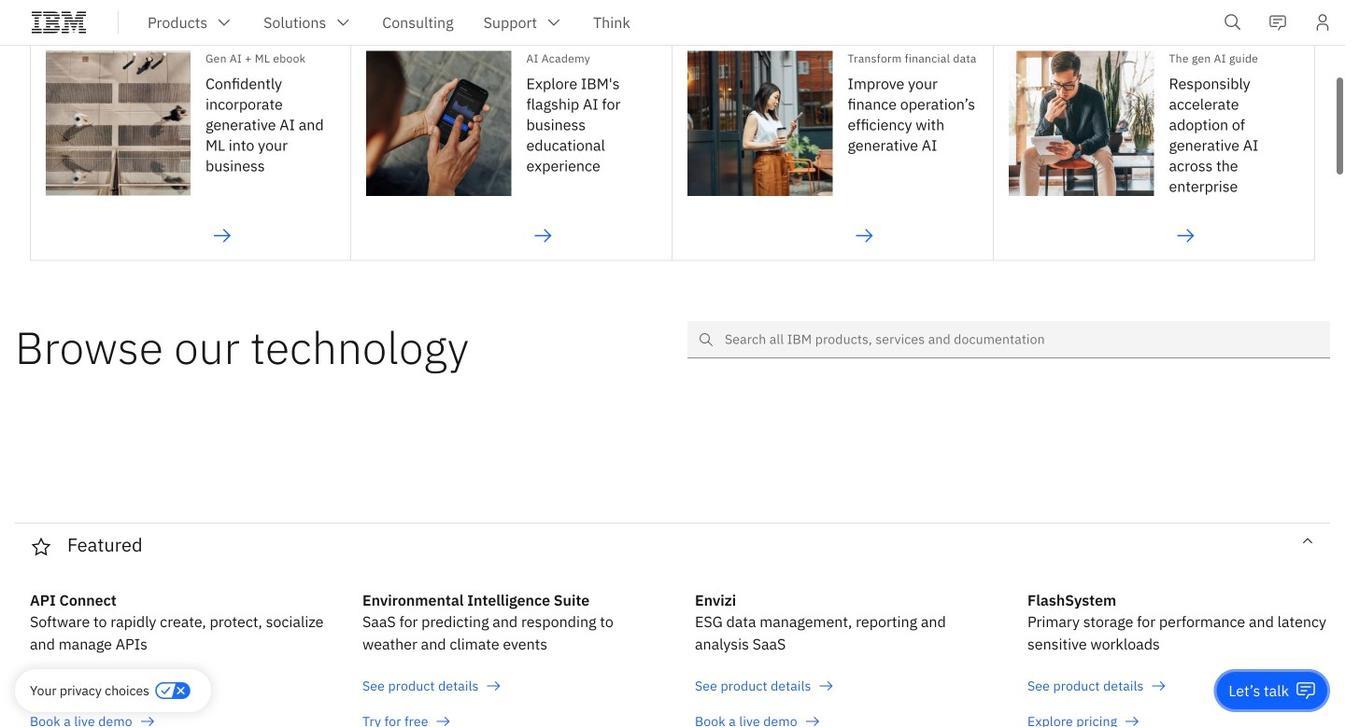 Task type: locate. For each thing, give the bounding box(es) containing it.
let's talk element
[[1229, 681, 1289, 701]]

your privacy choices element
[[30, 681, 149, 701]]



